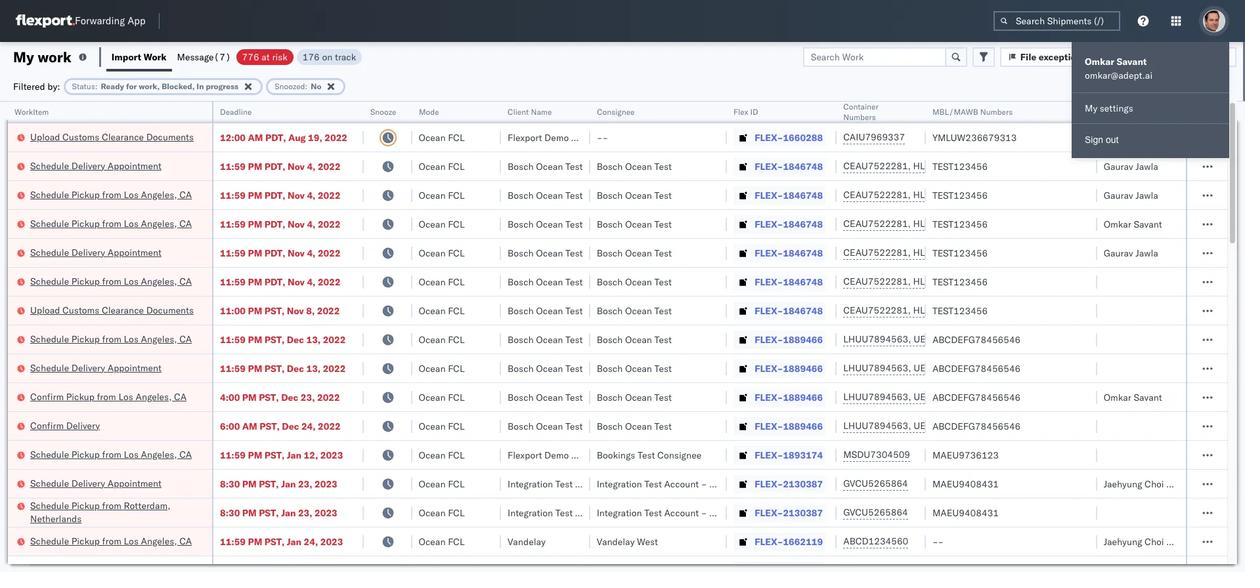 Task type: vqa. For each thing, say whether or not it's contained in the screenshot.


Task type: locate. For each thing, give the bounding box(es) containing it.
6:00 am pst, dec 24, 2022
[[220, 421, 341, 433]]

1 vertical spatial 24,
[[304, 536, 318, 548]]

blocked,
[[162, 81, 195, 91]]

776
[[242, 51, 259, 63]]

lagerfeld down flex-1893174
[[729, 479, 768, 491]]

1 uetu5238478 from the top
[[914, 334, 978, 346]]

2 vertical spatial 23,
[[298, 508, 312, 519]]

11:59 pm pst, dec 13, 2022 up 4:00 pm pst, dec 23, 2022
[[220, 363, 346, 375]]

1 vertical spatial documents
[[146, 305, 194, 316]]

4 test123456 from the top
[[933, 247, 988, 259]]

1 vertical spatial 8:30 pm pst, jan 23, 2023
[[220, 508, 338, 519]]

1 vertical spatial upload customs clearance documents
[[30, 305, 194, 316]]

: left no
[[305, 81, 308, 91]]

workitem button
[[8, 104, 199, 118]]

0 vertical spatial 13,
[[307, 334, 321, 346]]

angeles, inside 'link'
[[136, 391, 172, 403]]

ceau7522281, hlxu6269489, hlxu8034992
[[844, 160, 1048, 172], [844, 189, 1048, 201], [844, 218, 1048, 230], [844, 247, 1048, 259], [844, 276, 1048, 288], [844, 305, 1048, 317]]

pickup for 2nd schedule pickup from los angeles, ca link from the bottom of the page
[[71, 449, 100, 461]]

1 vertical spatial demo
[[545, 450, 569, 462]]

delivery for fourth schedule delivery appointment link from the top
[[71, 478, 105, 490]]

gvcu5265864
[[844, 478, 909, 490], [844, 507, 909, 519]]

4 abcdefg78456546 from the top
[[933, 421, 1021, 433]]

confirm for confirm delivery
[[30, 420, 64, 432]]

snoozed
[[275, 81, 305, 91]]

0 vertical spatial upload customs clearance documents link
[[30, 130, 194, 144]]

schedule delivery appointment button
[[30, 159, 162, 174], [30, 246, 162, 261], [30, 362, 162, 376], [30, 477, 162, 492]]

schedule pickup from los angeles, ca for second schedule pickup from los angeles, ca link
[[30, 218, 192, 230]]

1 vertical spatial 11:59 pm pst, dec 13, 2022
[[220, 363, 346, 375]]

angeles, for confirm pickup from los angeles, ca 'link'
[[136, 391, 172, 403]]

bookings test consignee
[[597, 450, 702, 462]]

1 vertical spatial gvcu5265864
[[844, 507, 909, 519]]

flex-1846748
[[755, 161, 823, 172], [755, 190, 823, 201], [755, 218, 823, 230], [755, 247, 823, 259], [755, 276, 823, 288], [755, 305, 823, 317]]

my up filtered
[[13, 48, 34, 66]]

dec up the 11:59 pm pst, jan 12, 2023
[[282, 421, 299, 433]]

jan for schedule pickup from rotterdam, netherlands link
[[281, 508, 296, 519]]

8:30 pm pst, jan 23, 2023 up 11:59 pm pst, jan 24, 2023 at the bottom
[[220, 508, 338, 519]]

vandelay for vandelay
[[508, 536, 546, 548]]

pickup for schedule pickup from rotterdam, netherlands link
[[71, 500, 100, 512]]

1 horizontal spatial my
[[1085, 103, 1098, 114]]

9 resize handle column header from the left
[[1082, 102, 1098, 573]]

2130387
[[784, 479, 823, 491], [784, 508, 823, 519]]

omkar for abcdefg78456546
[[1104, 392, 1132, 404]]

1 schedule from the top
[[30, 160, 69, 172]]

: left ready
[[95, 81, 98, 91]]

7 ocean fcl from the top
[[419, 305, 465, 317]]

my for my work
[[13, 48, 34, 66]]

2 fcl from the top
[[448, 161, 465, 172]]

1 vertical spatial savant
[[1134, 218, 1163, 230]]

customs for 12:00 am pdt, aug 19, 2022
[[62, 131, 99, 143]]

resize handle column header for client name button
[[575, 102, 591, 573]]

upload customs clearance documents
[[30, 131, 194, 143], [30, 305, 194, 316]]

pdt, for fourth schedule pickup from los angeles, ca link from the bottom
[[265, 276, 286, 288]]

2 ceau7522281, hlxu6269489, hlxu8034992 from the top
[[844, 189, 1048, 201]]

pickup inside schedule pickup from rotterdam, netherlands
[[71, 500, 100, 512]]

flexport demo consignee for -
[[508, 132, 616, 144]]

0 vertical spatial omkar
[[1085, 56, 1115, 68]]

name
[[531, 107, 552, 117]]

1 vertical spatial 13,
[[307, 363, 321, 375]]

0 vertical spatial demo
[[545, 132, 569, 144]]

5 ceau7522281, hlxu6269489, hlxu8034992 from the top
[[844, 276, 1048, 288]]

2 confirm from the top
[[30, 420, 64, 432]]

6 schedule from the top
[[30, 333, 69, 345]]

1 vertical spatial account
[[665, 508, 699, 519]]

documents
[[146, 131, 194, 143], [146, 305, 194, 316]]

1 gaurav jawla from the top
[[1104, 132, 1159, 144]]

1 vertical spatial 2130387
[[784, 508, 823, 519]]

flex-1660288 button
[[734, 128, 826, 147], [734, 128, 826, 147]]

0 vertical spatial gvcu5265864
[[844, 478, 909, 490]]

1 vertical spatial flexport demo consignee
[[508, 450, 616, 462]]

resize handle column header for deadline button
[[349, 102, 364, 573]]

1 maeu9408431 from the top
[[933, 479, 999, 491]]

documents left 11:00
[[146, 305, 194, 316]]

-- right abcd1234560
[[933, 536, 944, 548]]

1 vertical spatial my
[[1085, 103, 1098, 114]]

1846748
[[784, 161, 823, 172], [784, 190, 823, 201], [784, 218, 823, 230], [784, 247, 823, 259], [784, 276, 823, 288], [784, 305, 823, 317]]

delivery for 2nd schedule delivery appointment link from the top of the page
[[71, 247, 105, 259]]

integration test account - karl lagerfeld down bookings test consignee
[[597, 479, 768, 491]]

6 fcl from the top
[[448, 276, 465, 288]]

client
[[508, 107, 529, 117]]

2 : from the left
[[305, 81, 308, 91]]

delivery inside the confirm delivery link
[[66, 420, 100, 432]]

flex-1889466 for schedule delivery appointment
[[755, 363, 823, 375]]

3 gaurav jawla from the top
[[1104, 190, 1159, 201]]

1 vertical spatial integration
[[597, 508, 642, 519]]

2 appointment from the top
[[108, 247, 162, 259]]

1 vertical spatial flexport
[[508, 450, 542, 462]]

0 vertical spatial upload customs clearance documents button
[[30, 130, 194, 145]]

4 lhuu7894563, uetu5238478 from the top
[[844, 421, 978, 432]]

3 flex-1889466 from the top
[[755, 392, 823, 404]]

2 integration from the top
[[597, 508, 642, 519]]

1 horizontal spatial vandelay
[[597, 536, 635, 548]]

origin
[[1195, 479, 1220, 491]]

2 vertical spatial omkar
[[1104, 392, 1132, 404]]

integration test account - karl lagerfeld
[[597, 479, 768, 491], [597, 508, 768, 519]]

am for pdt,
[[248, 132, 263, 144]]

3 gaurav from the top
[[1104, 190, 1134, 201]]

-- down consignee button
[[597, 132, 609, 144]]

am right 12:00
[[248, 132, 263, 144]]

lhuu7894563, uetu5238478 for schedule pickup from los angeles, ca
[[844, 334, 978, 346]]

test
[[566, 161, 583, 172], [655, 161, 672, 172], [566, 190, 583, 201], [655, 190, 672, 201], [566, 218, 583, 230], [655, 218, 672, 230], [566, 247, 583, 259], [655, 247, 672, 259], [566, 276, 583, 288], [655, 276, 672, 288], [566, 305, 583, 317], [655, 305, 672, 317], [566, 334, 583, 346], [655, 334, 672, 346], [566, 363, 583, 375], [655, 363, 672, 375], [566, 392, 583, 404], [655, 392, 672, 404], [566, 421, 583, 433], [655, 421, 672, 433], [638, 450, 655, 462], [645, 479, 662, 491], [1175, 479, 1193, 491], [645, 508, 662, 519]]

1 vertical spatial flex-2130387
[[755, 508, 823, 519]]

uetu5238478 for confirm delivery
[[914, 421, 978, 432]]

flex-2130387 down flex-1893174
[[755, 479, 823, 491]]

integration test account - karl lagerfeld up west
[[597, 508, 768, 519]]

1 2130387 from the top
[[784, 479, 823, 491]]

0 vertical spatial 2130387
[[784, 479, 823, 491]]

gvcu5265864 up abcd1234560
[[844, 507, 909, 519]]

1 customs from the top
[[62, 131, 99, 143]]

11:59 pm pst, jan 12, 2023
[[220, 450, 343, 462]]

flexport. image
[[16, 14, 75, 28]]

angeles,
[[141, 189, 177, 201], [141, 218, 177, 230], [141, 276, 177, 287], [141, 333, 177, 345], [136, 391, 172, 403], [141, 449, 177, 461], [141, 536, 177, 548]]

settings
[[1100, 103, 1134, 114]]

4 schedule pickup from los angeles, ca link from the top
[[30, 333, 192, 346]]

ocean fcl
[[419, 132, 465, 144], [419, 161, 465, 172], [419, 190, 465, 201], [419, 218, 465, 230], [419, 247, 465, 259], [419, 276, 465, 288], [419, 305, 465, 317], [419, 334, 465, 346], [419, 363, 465, 375], [419, 392, 465, 404], [419, 421, 465, 433], [419, 450, 465, 462], [419, 479, 465, 491], [419, 508, 465, 519], [419, 536, 465, 548]]

13, up 4:00 pm pst, dec 23, 2022
[[307, 363, 321, 375]]

demo left bookings
[[545, 450, 569, 462]]

documents for 12:00
[[146, 131, 194, 143]]

schedule pickup from los angeles, ca for 2nd schedule pickup from los angeles, ca link from the bottom of the page
[[30, 449, 192, 461]]

dec for confirm delivery
[[282, 421, 299, 433]]

19,
[[308, 132, 323, 144]]

integration down bookings
[[597, 479, 642, 491]]

confirm
[[30, 391, 64, 403], [30, 420, 64, 432]]

1 horizontal spatial :
[[305, 81, 308, 91]]

2 hlxu8034992 from the top
[[983, 189, 1048, 201]]

4 gaurav from the top
[[1104, 247, 1134, 259]]

5 1846748 from the top
[[784, 276, 823, 288]]

4 schedule from the top
[[30, 247, 69, 259]]

vandelay for vandelay west
[[597, 536, 635, 548]]

1 appointment from the top
[[108, 160, 162, 172]]

1 8:30 from the top
[[220, 479, 240, 491]]

11 schedule from the top
[[30, 536, 69, 548]]

flex-1889466 button
[[734, 331, 826, 349], [734, 331, 826, 349], [734, 360, 826, 378], [734, 360, 826, 378], [734, 389, 826, 407], [734, 389, 826, 407], [734, 418, 826, 436], [734, 418, 826, 436]]

2 vertical spatial savant
[[1134, 392, 1163, 404]]

ceau7522281, hlxu6269489, hlxu8034992 for second schedule pickup from los angeles, ca link
[[844, 218, 1048, 230]]

2 flexport from the top
[[508, 450, 542, 462]]

pickup for 1st schedule pickup from los angeles, ca link
[[71, 189, 100, 201]]

schedule delivery appointment link
[[30, 159, 162, 172], [30, 246, 162, 259], [30, 362, 162, 375], [30, 477, 162, 491]]

1 vertical spatial customs
[[62, 305, 99, 316]]

0 vertical spatial karl
[[710, 479, 727, 491]]

4 schedule delivery appointment button from the top
[[30, 477, 162, 492]]

3 jawla from the top
[[1136, 190, 1159, 201]]

0 vertical spatial customs
[[62, 131, 99, 143]]

numbers down container
[[844, 112, 876, 122]]

integration up 'vandelay west'
[[597, 508, 642, 519]]

4 schedule delivery appointment from the top
[[30, 478, 162, 490]]

2130387 down 1893174
[[784, 479, 823, 491]]

sign out button
[[1072, 127, 1230, 153]]

pdt, for 1st schedule pickup from los angeles, ca link
[[265, 190, 286, 201]]

operator
[[1104, 107, 1136, 117]]

ocean
[[419, 132, 446, 144], [419, 161, 446, 172], [536, 161, 563, 172], [625, 161, 652, 172], [419, 190, 446, 201], [536, 190, 563, 201], [625, 190, 652, 201], [419, 218, 446, 230], [536, 218, 563, 230], [625, 218, 652, 230], [419, 247, 446, 259], [536, 247, 563, 259], [625, 247, 652, 259], [419, 276, 446, 288], [536, 276, 563, 288], [625, 276, 652, 288], [419, 305, 446, 317], [536, 305, 563, 317], [625, 305, 652, 317], [419, 334, 446, 346], [536, 334, 563, 346], [625, 334, 652, 346], [419, 363, 446, 375], [536, 363, 563, 375], [625, 363, 652, 375], [419, 392, 446, 404], [536, 392, 563, 404], [625, 392, 652, 404], [419, 421, 446, 433], [536, 421, 563, 433], [625, 421, 652, 433], [419, 450, 446, 462], [419, 479, 446, 491], [419, 508, 446, 519], [419, 536, 446, 548]]

8:30 down 6:00 at bottom
[[220, 479, 240, 491]]

1 vertical spatial lagerfeld
[[729, 508, 768, 519]]

test123456
[[933, 161, 988, 172], [933, 190, 988, 201], [933, 218, 988, 230], [933, 247, 988, 259], [933, 276, 988, 288], [933, 305, 988, 317]]

ca inside 'link'
[[174, 391, 187, 403]]

0 vertical spatial --
[[597, 132, 609, 144]]

1 vertical spatial upload customs clearance documents button
[[30, 304, 194, 318]]

am right 6:00 at bottom
[[242, 421, 257, 433]]

1 vertical spatial confirm
[[30, 420, 64, 432]]

1 vertical spatial clearance
[[102, 305, 144, 316]]

1 vertical spatial upload customs clearance documents link
[[30, 304, 194, 317]]

2130387 up 1662119
[[784, 508, 823, 519]]

flex-1846748 for 1st schedule pickup from los angeles, ca link
[[755, 190, 823, 201]]

app
[[128, 15, 146, 27]]

11:59
[[220, 161, 246, 172], [220, 190, 246, 201], [220, 218, 246, 230], [220, 247, 246, 259], [220, 276, 246, 288], [220, 334, 246, 346], [220, 363, 246, 375], [220, 450, 246, 462], [220, 536, 246, 548]]

numbers inside 'button'
[[981, 107, 1013, 117]]

0 vertical spatial flexport demo consignee
[[508, 132, 616, 144]]

flexport demo consignee
[[508, 132, 616, 144], [508, 450, 616, 462]]

0 vertical spatial clearance
[[102, 131, 144, 143]]

angeles, for 2nd schedule pickup from los angeles, ca link from the bottom of the page
[[141, 449, 177, 461]]

2 clearance from the top
[[102, 305, 144, 316]]

23, up 6:00 am pst, dec 24, 2022
[[301, 392, 315, 404]]

container numbers
[[844, 102, 879, 122]]

delivery for fourth schedule delivery appointment link from the bottom
[[71, 160, 105, 172]]

7 schedule from the top
[[30, 362, 69, 374]]

6 ceau7522281, from the top
[[844, 305, 911, 317]]

upload for 11:00 pm pst, nov 8, 2022
[[30, 305, 60, 316]]

pdt, for 12:00 am pdt, aug 19, 2022's upload customs clearance documents link
[[265, 132, 286, 144]]

8 11:59 from the top
[[220, 450, 246, 462]]

clearance for 11:00 pm pst, nov 8, 2022
[[102, 305, 144, 316]]

13,
[[307, 334, 321, 346], [307, 363, 321, 375]]

4 resize handle column header from the left
[[486, 102, 501, 573]]

status
[[72, 81, 95, 91]]

clearance
[[102, 131, 144, 143], [102, 305, 144, 316]]

1 vertical spatial 8:30
[[220, 508, 240, 519]]

4, for 1st schedule pickup from los angeles, ca link
[[307, 190, 316, 201]]

0 vertical spatial 11:59 pm pst, dec 13, 2022
[[220, 334, 346, 346]]

9 11:59 from the top
[[220, 536, 246, 548]]

0 vertical spatial lagerfeld
[[729, 479, 768, 491]]

12:00
[[220, 132, 246, 144]]

numbers up ymluw236679313
[[981, 107, 1013, 117]]

flex-1889466 for confirm delivery
[[755, 421, 823, 433]]

2 abcdefg78456546 from the top
[[933, 363, 1021, 375]]

numbers
[[981, 107, 1013, 117], [844, 112, 876, 122]]

flex-1889466 for schedule pickup from los angeles, ca
[[755, 334, 823, 346]]

1 ceau7522281, hlxu6269489, hlxu8034992 from the top
[[844, 160, 1048, 172]]

(7)
[[214, 51, 231, 63]]

resize handle column header for the workitem button at left top
[[196, 102, 212, 573]]

3 ocean fcl from the top
[[419, 190, 465, 201]]

work
[[144, 51, 167, 63]]

1 upload customs clearance documents button from the top
[[30, 130, 194, 145]]

1 confirm from the top
[[30, 391, 64, 403]]

5 flex-1846748 from the top
[[755, 276, 823, 288]]

abcdefg78456546 for confirm delivery
[[933, 421, 1021, 433]]

4, for second schedule pickup from los angeles, ca link
[[307, 218, 316, 230]]

2 2130387 from the top
[[784, 508, 823, 519]]

pickup for sixth schedule pickup from los angeles, ca link from the top of the page
[[71, 536, 100, 548]]

omkar savant for ceau7522281, hlxu6269489, hlxu8034992
[[1104, 218, 1163, 230]]

1 horizontal spatial numbers
[[981, 107, 1013, 117]]

0 vertical spatial my
[[13, 48, 34, 66]]

los inside confirm pickup from los angeles, ca 'link'
[[119, 391, 133, 403]]

0 horizontal spatial my
[[13, 48, 34, 66]]

24, for 2022
[[302, 421, 316, 433]]

karl
[[710, 479, 727, 491], [710, 508, 727, 519]]

1 horizontal spatial --
[[933, 536, 944, 548]]

: for snoozed
[[305, 81, 308, 91]]

0 vertical spatial integration test account - karl lagerfeld
[[597, 479, 768, 491]]

1 hlxu6269489, from the top
[[914, 160, 981, 172]]

1 omkar savant from the top
[[1104, 218, 1163, 230]]

2 gvcu5265864 from the top
[[844, 507, 909, 519]]

1893174
[[784, 450, 823, 462]]

resize handle column header for flex id button
[[822, 102, 837, 573]]

0 vertical spatial upload
[[30, 131, 60, 143]]

3 abcdefg78456546 from the top
[[933, 392, 1021, 404]]

13, down 8,
[[307, 334, 321, 346]]

0 vertical spatial integration
[[597, 479, 642, 491]]

flex-2130387 up flex-1662119
[[755, 508, 823, 519]]

abcdefg78456546
[[933, 334, 1021, 346], [933, 363, 1021, 375], [933, 392, 1021, 404], [933, 421, 1021, 433]]

confirm for confirm pickup from los angeles, ca
[[30, 391, 64, 403]]

0 vertical spatial savant
[[1117, 56, 1147, 68]]

11:59 pm pst, dec 13, 2022 down 11:00 pm pst, nov 8, 2022 at the left of the page
[[220, 334, 346, 346]]

delivery
[[71, 160, 105, 172], [71, 247, 105, 259], [71, 362, 105, 374], [66, 420, 100, 432], [71, 478, 105, 490]]

pdt,
[[265, 132, 286, 144], [265, 161, 286, 172], [265, 190, 286, 201], [265, 218, 286, 230], [265, 247, 286, 259], [265, 276, 286, 288]]

3 schedule delivery appointment from the top
[[30, 362, 162, 374]]

ceau7522281, hlxu6269489, hlxu8034992 for upload customs clearance documents link associated with 11:00 pm pst, nov 8, 2022
[[844, 305, 1048, 317]]

file exception button
[[1001, 47, 1091, 67], [1001, 47, 1091, 67]]

snoozed : no
[[275, 81, 322, 91]]

jaehyung choi - test origin agent
[[1104, 479, 1246, 491]]

2 lhuu7894563, uetu5238478 from the top
[[844, 363, 978, 375]]

0 horizontal spatial --
[[597, 132, 609, 144]]

angeles, for third schedule pickup from los angeles, ca link from the bottom
[[141, 333, 177, 345]]

0 horizontal spatial numbers
[[844, 112, 876, 122]]

progress
[[206, 81, 239, 91]]

lagerfeld up flex-1662119
[[729, 508, 768, 519]]

1 flex-1889466 from the top
[[755, 334, 823, 346]]

3 schedule pickup from los angeles, ca link from the top
[[30, 275, 192, 288]]

8:30 up 11:59 pm pst, jan 24, 2023 at the bottom
[[220, 508, 240, 519]]

0 horizontal spatial vandelay
[[508, 536, 546, 548]]

test123456 for upload customs clearance documents link associated with 11:00 pm pst, nov 8, 2022
[[933, 305, 988, 317]]

3 flex-1846748 from the top
[[755, 218, 823, 230]]

0 vertical spatial 8:30
[[220, 479, 240, 491]]

0 vertical spatial confirm
[[30, 391, 64, 403]]

1 schedule delivery appointment button from the top
[[30, 159, 162, 174]]

0 vertical spatial upload customs clearance documents
[[30, 131, 194, 143]]

23, up 11:59 pm pst, jan 24, 2023 at the bottom
[[298, 508, 312, 519]]

import
[[112, 51, 141, 63]]

11:59 pm pst, dec 13, 2022
[[220, 334, 346, 346], [220, 363, 346, 375]]

0 vertical spatial omkar savant
[[1104, 218, 1163, 230]]

1 upload from the top
[[30, 131, 60, 143]]

uetu5238478 for schedule delivery appointment
[[914, 363, 978, 375]]

los for 4th the schedule pickup from los angeles, ca button
[[124, 333, 139, 345]]

12 fcl from the top
[[448, 450, 465, 462]]

numbers inside container numbers
[[844, 112, 876, 122]]

omkar savant for lhuu7894563, uetu5238478
[[1104, 392, 1163, 404]]

0 vertical spatial 24,
[[302, 421, 316, 433]]

3 1889466 from the top
[[784, 392, 823, 404]]

0 vertical spatial account
[[665, 479, 699, 491]]

4 schedule pickup from los angeles, ca from the top
[[30, 333, 192, 345]]

1 vertical spatial am
[[242, 421, 257, 433]]

1 flex-2130387 from the top
[[755, 479, 823, 491]]

customs for 11:00 pm pst, nov 8, 2022
[[62, 305, 99, 316]]

omkar savant omkar@adept.ai
[[1085, 56, 1153, 81]]

schedule pickup from los angeles, ca for fourth schedule pickup from los angeles, ca link from the bottom
[[30, 276, 192, 287]]

pickup for confirm pickup from los angeles, ca 'link'
[[66, 391, 95, 403]]

1 vertical spatial integration test account - karl lagerfeld
[[597, 508, 768, 519]]

message (7)
[[177, 51, 231, 63]]

1 vertical spatial karl
[[710, 508, 727, 519]]

5 11:59 from the top
[[220, 276, 246, 288]]

pickup inside 'link'
[[66, 391, 95, 403]]

0 vertical spatial 8:30 pm pst, jan 23, 2023
[[220, 479, 338, 491]]

savant
[[1117, 56, 1147, 68], [1134, 218, 1163, 230], [1134, 392, 1163, 404]]

: for status
[[95, 81, 98, 91]]

0 vertical spatial maeu9408431
[[933, 479, 999, 491]]

0 vertical spatial am
[[248, 132, 263, 144]]

by:
[[48, 80, 60, 92]]

test123456 for fourth schedule pickup from los angeles, ca link from the bottom
[[933, 276, 988, 288]]

0 vertical spatial flex-2130387
[[755, 479, 823, 491]]

bosch
[[508, 161, 534, 172], [597, 161, 623, 172], [508, 190, 534, 201], [597, 190, 623, 201], [508, 218, 534, 230], [597, 218, 623, 230], [508, 247, 534, 259], [597, 247, 623, 259], [508, 276, 534, 288], [597, 276, 623, 288], [508, 305, 534, 317], [597, 305, 623, 317], [508, 334, 534, 346], [597, 334, 623, 346], [508, 363, 534, 375], [597, 363, 623, 375], [508, 392, 534, 404], [597, 392, 623, 404], [508, 421, 534, 433], [597, 421, 623, 433]]

1889466
[[784, 334, 823, 346], [784, 363, 823, 375], [784, 392, 823, 404], [784, 421, 823, 433]]

1 jawla from the top
[[1136, 132, 1159, 144]]

pst,
[[265, 305, 285, 317], [265, 334, 285, 346], [265, 363, 285, 375], [259, 392, 279, 404], [260, 421, 280, 433], [265, 450, 285, 462], [259, 479, 279, 491], [259, 508, 279, 519], [265, 536, 285, 548]]

1 vertical spatial omkar savant
[[1104, 392, 1163, 404]]

2 11:59 from the top
[[220, 190, 246, 201]]

flex-2130387
[[755, 479, 823, 491], [755, 508, 823, 519]]

flex id
[[734, 107, 759, 117]]

5 4, from the top
[[307, 276, 316, 288]]

7 fcl from the top
[[448, 305, 465, 317]]

pickup for third schedule pickup from los angeles, ca link from the bottom
[[71, 333, 100, 345]]

resize handle column header
[[196, 102, 212, 573], [349, 102, 364, 573], [397, 102, 412, 573], [486, 102, 501, 573], [575, 102, 591, 573], [712, 102, 728, 573], [822, 102, 837, 573], [911, 102, 926, 573], [1082, 102, 1098, 573], [1171, 102, 1187, 573], [1212, 102, 1228, 573]]

documents down the blocked,
[[146, 131, 194, 143]]

1 : from the left
[[95, 81, 98, 91]]

23, down 12,
[[298, 479, 312, 491]]

dec up 4:00 pm pst, dec 23, 2022
[[287, 363, 304, 375]]

demo
[[545, 132, 569, 144], [545, 450, 569, 462]]

2 upload customs clearance documents from the top
[[30, 305, 194, 316]]

ready
[[101, 81, 124, 91]]

in
[[197, 81, 204, 91]]

2 8:30 pm pst, jan 23, 2023 from the top
[[220, 508, 338, 519]]

flexport for bookings test consignee
[[508, 450, 542, 462]]

bookings
[[597, 450, 636, 462]]

consignee inside button
[[597, 107, 635, 117]]

my left the settings
[[1085, 103, 1098, 114]]

los for confirm pickup from los angeles, ca button
[[119, 391, 133, 403]]

0 vertical spatial 23,
[[301, 392, 315, 404]]

6 ceau7522281, hlxu6269489, hlxu8034992 from the top
[[844, 305, 1048, 317]]

dec down 11:00 pm pst, nov 8, 2022 at the left of the page
[[287, 334, 304, 346]]

5 test123456 from the top
[[933, 276, 988, 288]]

7 11:59 from the top
[[220, 363, 246, 375]]

angeles, for 1st schedule pickup from los angeles, ca link
[[141, 189, 177, 201]]

1 flex-1846748 from the top
[[755, 161, 823, 172]]

1 lhuu7894563, uetu5238478 from the top
[[844, 334, 978, 346]]

flexport for --
[[508, 132, 542, 144]]

gaurav
[[1104, 132, 1134, 144], [1104, 161, 1134, 172], [1104, 190, 1134, 201], [1104, 247, 1134, 259]]

my for my settings
[[1085, 103, 1098, 114]]

0 vertical spatial flexport
[[508, 132, 542, 144]]

demo for -
[[545, 132, 569, 144]]

2 upload customs clearance documents button from the top
[[30, 304, 194, 318]]

ceau7522281,
[[844, 160, 911, 172], [844, 189, 911, 201], [844, 218, 911, 230], [844, 247, 911, 259], [844, 276, 911, 288], [844, 305, 911, 317]]

1 schedule pickup from los angeles, ca from the top
[[30, 189, 192, 201]]

pickup for fourth schedule pickup from los angeles, ca link from the bottom
[[71, 276, 100, 287]]

upload customs clearance documents link
[[30, 130, 194, 144], [30, 304, 194, 317]]

maeu9408431
[[933, 479, 999, 491], [933, 508, 999, 519]]

flex-1846748 for fourth schedule pickup from los angeles, ca link from the bottom
[[755, 276, 823, 288]]

upload
[[30, 131, 60, 143], [30, 305, 60, 316]]

0 horizontal spatial :
[[95, 81, 98, 91]]

0 vertical spatial documents
[[146, 131, 194, 143]]

10 schedule from the top
[[30, 500, 69, 512]]

work,
[[139, 81, 160, 91]]

23, for confirm pickup from los angeles, ca
[[301, 392, 315, 404]]

1 vertical spatial upload
[[30, 305, 60, 316]]

hlxu8034992
[[983, 160, 1048, 172], [983, 189, 1048, 201], [983, 218, 1048, 230], [983, 247, 1048, 259], [983, 276, 1048, 288], [983, 305, 1048, 317]]

1 vertical spatial omkar
[[1104, 218, 1132, 230]]

lhuu7894563, for confirm delivery
[[844, 421, 912, 432]]

flex-1893174 button
[[734, 446, 826, 465], [734, 446, 826, 465]]

13, for schedule pickup from los angeles, ca
[[307, 334, 321, 346]]

caiu7969337
[[844, 131, 906, 143]]

upload customs clearance documents link for 12:00 am pdt, aug 19, 2022
[[30, 130, 194, 144]]

1 vertical spatial maeu9408431
[[933, 508, 999, 519]]

3 test123456 from the top
[[933, 218, 988, 230]]

2 vandelay from the left
[[597, 536, 635, 548]]

8:30 pm pst, jan 23, 2023 down the 11:59 pm pst, jan 12, 2023
[[220, 479, 338, 491]]

13, for schedule delivery appointment
[[307, 363, 321, 375]]

mbl/mawb numbers
[[933, 107, 1013, 117]]

demo down name
[[545, 132, 569, 144]]

gvcu5265864 down msdu7304509
[[844, 478, 909, 490]]

--
[[597, 132, 609, 144], [933, 536, 944, 548]]

confirm inside 'link'
[[30, 391, 64, 403]]



Task type: describe. For each thing, give the bounding box(es) containing it.
exception
[[1039, 51, 1082, 63]]

from inside 'link'
[[97, 391, 116, 403]]

176
[[303, 51, 320, 63]]

flexport demo consignee for bookings
[[508, 450, 616, 462]]

1889466 for schedule pickup from los angeles, ca
[[784, 334, 823, 346]]

sign out
[[1085, 135, 1119, 145]]

client name
[[508, 107, 552, 117]]

jaehyung
[[1104, 479, 1143, 491]]

12,
[[304, 450, 318, 462]]

12:00 am pdt, aug 19, 2022
[[220, 132, 348, 144]]

5 schedule pickup from los angeles, ca button from the top
[[30, 448, 192, 463]]

dec up 6:00 am pst, dec 24, 2022
[[281, 392, 299, 404]]

flex id button
[[728, 104, 824, 118]]

11:00
[[220, 305, 246, 317]]

deadline
[[220, 107, 252, 117]]

1 1846748 from the top
[[784, 161, 823, 172]]

5 ocean fcl from the top
[[419, 247, 465, 259]]

schedule delivery appointment for fourth schedule delivery appointment link from the top
[[30, 478, 162, 490]]

4, for fourth schedule pickup from los angeles, ca link from the bottom
[[307, 276, 316, 288]]

4 schedule pickup from los angeles, ca button from the top
[[30, 333, 192, 347]]

confirm pickup from los angeles, ca button
[[30, 391, 187, 405]]

8,
[[306, 305, 315, 317]]

dec for schedule delivery appointment
[[287, 363, 304, 375]]

test123456 for 1st schedule pickup from los angeles, ca link
[[933, 190, 988, 201]]

1 ocean fcl from the top
[[419, 132, 465, 144]]

15 ocean fcl from the top
[[419, 536, 465, 548]]

uetu5238478 for schedule pickup from los angeles, ca
[[914, 334, 978, 346]]

6 schedule pickup from los angeles, ca link from the top
[[30, 535, 192, 548]]

3 fcl from the top
[[448, 190, 465, 201]]

snooze
[[371, 107, 397, 117]]

confirm delivery link
[[30, 420, 100, 433]]

1 ceau7522281, from the top
[[844, 160, 911, 172]]

6 hlxu6269489, from the top
[[914, 305, 981, 317]]

id
[[751, 107, 759, 117]]

2 flex-2130387 from the top
[[755, 508, 823, 519]]

risk
[[272, 51, 288, 63]]

delivery for the confirm delivery link
[[66, 420, 100, 432]]

1 4, from the top
[[307, 161, 316, 172]]

resize handle column header for mbl/mawb numbers 'button'
[[1082, 102, 1098, 573]]

lhuu7894563, for schedule delivery appointment
[[844, 363, 912, 375]]

los for sixth the schedule pickup from los angeles, ca button from the bottom of the page
[[124, 189, 139, 201]]

schedule delivery appointment for 2nd schedule delivery appointment link from the top of the page
[[30, 247, 162, 259]]

workitem
[[14, 107, 49, 117]]

13 ocean fcl from the top
[[419, 479, 465, 491]]

schedule pickup from rotterdam, netherlands link
[[30, 500, 195, 526]]

jan for 2nd schedule pickup from los angeles, ca link from the bottom of the page
[[287, 450, 302, 462]]

4 11:59 pm pdt, nov 4, 2022 from the top
[[220, 247, 341, 259]]

9 ocean fcl from the top
[[419, 363, 465, 375]]

jan for sixth schedule pickup from los angeles, ca link from the top of the page
[[287, 536, 302, 548]]

14 ocean fcl from the top
[[419, 508, 465, 519]]

3 resize handle column header from the left
[[397, 102, 412, 573]]

3 schedule from the top
[[30, 218, 69, 230]]

mbl/mawb numbers button
[[926, 104, 1085, 118]]

10 ocean fcl from the top
[[419, 392, 465, 404]]

omkar inside omkar savant omkar@adept.ai
[[1085, 56, 1115, 68]]

schedule delivery appointment for second schedule delivery appointment link from the bottom of the page
[[30, 362, 162, 374]]

4 1846748 from the top
[[784, 247, 823, 259]]

1889466 for confirm delivery
[[784, 421, 823, 433]]

Search Work text field
[[803, 47, 947, 67]]

flex
[[734, 107, 749, 117]]

4:00 pm pst, dec 23, 2022
[[220, 392, 340, 404]]

demo for bookings
[[545, 450, 569, 462]]

4 jawla from the top
[[1136, 247, 1159, 259]]

container
[[844, 102, 879, 112]]

on
[[322, 51, 333, 63]]

import work button
[[106, 42, 172, 72]]

1 gvcu5265864 from the top
[[844, 478, 909, 490]]

1 karl from the top
[[710, 479, 727, 491]]

omkar for test123456
[[1104, 218, 1132, 230]]

11 ocean fcl from the top
[[419, 421, 465, 433]]

8 ocean fcl from the top
[[419, 334, 465, 346]]

14 flex- from the top
[[755, 508, 784, 519]]

10 flex- from the top
[[755, 392, 784, 404]]

my work
[[13, 48, 72, 66]]

schedule pickup from rotterdam, netherlands button
[[30, 500, 195, 527]]

flex-1846748 for second schedule pickup from los angeles, ca link
[[755, 218, 823, 230]]

4 4, from the top
[[307, 247, 316, 259]]

maeu9736123
[[933, 450, 999, 462]]

agent
[[1223, 479, 1246, 491]]

5 flex- from the top
[[755, 247, 784, 259]]

out
[[1106, 135, 1119, 145]]

2 schedule delivery appointment button from the top
[[30, 246, 162, 261]]

ceau7522281, hlxu6269489, hlxu8034992 for 1st schedule pickup from los angeles, ca link
[[844, 189, 1048, 201]]

vandelay west
[[597, 536, 658, 548]]

mode
[[419, 107, 439, 117]]

abcdefg78456546 for schedule delivery appointment
[[933, 363, 1021, 375]]

my settings
[[1085, 103, 1134, 114]]

batch
[[1172, 51, 1197, 63]]

upload customs clearance documents for 12:00 am pdt, aug 19, 2022
[[30, 131, 194, 143]]

status : ready for work, blocked, in progress
[[72, 81, 239, 91]]

Search Shipments (/) text field
[[994, 11, 1121, 31]]

mbl/mawb
[[933, 107, 979, 117]]

2 schedule pickup from los angeles, ca button from the top
[[30, 217, 192, 232]]

import work
[[112, 51, 167, 63]]

6 1846748 from the top
[[784, 305, 823, 317]]

15 flex- from the top
[[755, 536, 784, 548]]

upload customs clearance documents button for 11:00 pm pst, nov 8, 2022
[[30, 304, 194, 318]]

11:00 pm pst, nov 8, 2022
[[220, 305, 340, 317]]

los for 5th the schedule pickup from los angeles, ca button from the top
[[124, 449, 139, 461]]

action
[[1200, 51, 1229, 63]]

resize handle column header for the container numbers button
[[911, 102, 926, 573]]

savant inside omkar savant omkar@adept.ai
[[1117, 56, 1147, 68]]

lhuu7894563, uetu5238478 for schedule delivery appointment
[[844, 363, 978, 375]]

documents for 11:00
[[146, 305, 194, 316]]

rotterdam,
[[124, 500, 171, 512]]

savant for lhuu7894563, uetu5238478
[[1134, 392, 1163, 404]]

angeles, for sixth schedule pickup from los angeles, ca link from the top of the page
[[141, 536, 177, 548]]

at
[[262, 51, 270, 63]]

2 11:59 pm pdt, nov 4, 2022 from the top
[[220, 190, 341, 201]]

6 schedule pickup from los angeles, ca button from the top
[[30, 535, 192, 550]]

2 hlxu6269489, from the top
[[914, 189, 981, 201]]

savant for ceau7522281, hlxu6269489, hlxu8034992
[[1134, 218, 1163, 230]]

2 maeu9408431 from the top
[[933, 508, 999, 519]]

flex-1660288
[[755, 132, 823, 144]]

schedule pickup from rotterdam, netherlands
[[30, 500, 171, 525]]

abcdefg78456546 for schedule pickup from los angeles, ca
[[933, 334, 1021, 346]]

client name button
[[501, 104, 577, 118]]

lhuu7894563, for schedule pickup from los angeles, ca
[[844, 334, 912, 346]]

6 hlxu8034992 from the top
[[983, 305, 1048, 317]]

10 fcl from the top
[[448, 392, 465, 404]]

2 schedule delivery appointment link from the top
[[30, 246, 162, 259]]

work
[[38, 48, 72, 66]]

file
[[1021, 51, 1037, 63]]

schedule pickup from los angeles, ca for third schedule pickup from los angeles, ca link from the bottom
[[30, 333, 192, 345]]

los for fourth the schedule pickup from los angeles, ca button from the bottom of the page
[[124, 276, 139, 287]]

angeles, for second schedule pickup from los angeles, ca link
[[141, 218, 177, 230]]

sign
[[1085, 135, 1104, 145]]

from inside schedule pickup from rotterdam, netherlands
[[102, 500, 121, 512]]

2 lagerfeld from the top
[[729, 508, 768, 519]]

consignee button
[[591, 104, 714, 118]]

2 ocean fcl from the top
[[419, 161, 465, 172]]

confirm delivery
[[30, 420, 100, 432]]

schedule inside schedule pickup from rotterdam, netherlands
[[30, 500, 69, 512]]

my settings link
[[1072, 96, 1230, 121]]

4:00
[[220, 392, 240, 404]]

4 schedule delivery appointment link from the top
[[30, 477, 162, 491]]

1 schedule delivery appointment link from the top
[[30, 159, 162, 172]]

flex-1893174
[[755, 450, 823, 462]]

1 8:30 pm pst, jan 23, 2023 from the top
[[220, 479, 338, 491]]

los for second the schedule pickup from los angeles, ca button
[[124, 218, 139, 230]]

5 11:59 pm pdt, nov 4, 2022 from the top
[[220, 276, 341, 288]]

2 gaurav from the top
[[1104, 161, 1134, 172]]

1 11:59 pm pdt, nov 4, 2022 from the top
[[220, 161, 341, 172]]

3 11:59 pm pdt, nov 4, 2022 from the top
[[220, 218, 341, 230]]

pickup for second schedule pickup from los angeles, ca link
[[71, 218, 100, 230]]

container numbers button
[[837, 99, 913, 123]]

msdu7304509
[[844, 449, 911, 461]]

4 hlxu6269489, from the top
[[914, 247, 981, 259]]

11:59 pm pst, dec 13, 2022 for schedule pickup from los angeles, ca
[[220, 334, 346, 346]]

1 vertical spatial 23,
[[298, 479, 312, 491]]

10 resize handle column header from the left
[[1171, 102, 1187, 573]]

3 lhuu7894563, uetu5238478 from the top
[[844, 392, 978, 403]]

2 ceau7522281, from the top
[[844, 189, 911, 201]]

flex-1846748 for upload customs clearance documents link associated with 11:00 pm pst, nov 8, 2022
[[755, 305, 823, 317]]

24, for 2023
[[304, 536, 318, 548]]

4 11:59 from the top
[[220, 247, 246, 259]]

delivery for second schedule delivery appointment link from the bottom of the page
[[71, 362, 105, 374]]

4 ceau7522281, from the top
[[844, 247, 911, 259]]

mode button
[[412, 104, 488, 118]]

batch action
[[1172, 51, 1229, 63]]

11 resize handle column header from the left
[[1212, 102, 1228, 573]]

4 gaurav jawla from the top
[[1104, 247, 1159, 259]]

upload for 12:00 am pdt, aug 19, 2022
[[30, 131, 60, 143]]

3 schedule pickup from los angeles, ca button from the top
[[30, 275, 192, 289]]

forwarding
[[75, 15, 125, 27]]

forwarding app
[[75, 15, 146, 27]]

filtered by:
[[13, 80, 60, 92]]

test123456 for second schedule pickup from los angeles, ca link
[[933, 218, 988, 230]]

2 integration test account - karl lagerfeld from the top
[[597, 508, 768, 519]]

23, for schedule pickup from rotterdam, netherlands
[[298, 508, 312, 519]]

los for 1st the schedule pickup from los angeles, ca button from the bottom of the page
[[124, 536, 139, 548]]

resize handle column header for "mode" button
[[486, 102, 501, 573]]

776 at risk
[[242, 51, 288, 63]]

1 integration test account - karl lagerfeld from the top
[[597, 479, 768, 491]]

4 hlxu8034992 from the top
[[983, 247, 1048, 259]]

1 schedule pickup from los angeles, ca link from the top
[[30, 188, 192, 201]]

8 fcl from the top
[[448, 334, 465, 346]]

angeles, for fourth schedule pickup from los angeles, ca link from the bottom
[[141, 276, 177, 287]]

track
[[335, 51, 356, 63]]

6 ocean fcl from the top
[[419, 276, 465, 288]]

netherlands
[[30, 514, 82, 525]]

5 ceau7522281, from the top
[[844, 276, 911, 288]]

11:59 pm pst, jan 24, 2023
[[220, 536, 343, 548]]

dec for schedule pickup from los angeles, ca
[[287, 334, 304, 346]]

flex-1662119
[[755, 536, 823, 548]]

am for pst,
[[242, 421, 257, 433]]

3 lhuu7894563, from the top
[[844, 392, 912, 403]]

3 appointment from the top
[[108, 362, 162, 374]]

1 fcl from the top
[[448, 132, 465, 144]]

5 schedule from the top
[[30, 276, 69, 287]]

2 flex- from the top
[[755, 161, 784, 172]]

11:59 pm pst, dec 13, 2022 for schedule delivery appointment
[[220, 363, 346, 375]]

1662119
[[784, 536, 823, 548]]

3 ceau7522281, from the top
[[844, 218, 911, 230]]

confirm pickup from los angeles, ca link
[[30, 391, 187, 404]]

resize handle column header for consignee button
[[712, 102, 728, 573]]

deadline button
[[214, 104, 351, 118]]

2 karl from the top
[[710, 508, 727, 519]]

aug
[[288, 132, 306, 144]]

ymluw236679313
[[933, 132, 1017, 144]]

omkar@adept.ai
[[1085, 70, 1153, 81]]

file exception
[[1021, 51, 1082, 63]]

176 on track
[[303, 51, 356, 63]]

schedule delivery appointment for fourth schedule delivery appointment link from the bottom
[[30, 160, 162, 172]]

3 schedule delivery appointment button from the top
[[30, 362, 162, 376]]

1 11:59 from the top
[[220, 161, 246, 172]]

6:00
[[220, 421, 240, 433]]

11 fcl from the top
[[448, 421, 465, 433]]

1 vertical spatial --
[[933, 536, 944, 548]]

upload customs clearance documents link for 11:00 pm pst, nov 8, 2022
[[30, 304, 194, 317]]

ceau7522281, hlxu6269489, hlxu8034992 for fourth schedule pickup from los angeles, ca link from the bottom
[[844, 276, 1048, 288]]

1 schedule pickup from los angeles, ca button from the top
[[30, 188, 192, 203]]

schedule pickup from los angeles, ca for sixth schedule pickup from los angeles, ca link from the top of the page
[[30, 536, 192, 548]]

filtered
[[13, 80, 45, 92]]

clearance for 12:00 am pdt, aug 19, 2022
[[102, 131, 144, 143]]

for
[[126, 81, 137, 91]]

3 flex- from the top
[[755, 190, 784, 201]]

2 schedule from the top
[[30, 189, 69, 201]]

forwarding app link
[[16, 14, 146, 28]]

13 flex- from the top
[[755, 479, 784, 491]]

upload customs clearance documents button for 12:00 am pdt, aug 19, 2022
[[30, 130, 194, 145]]



